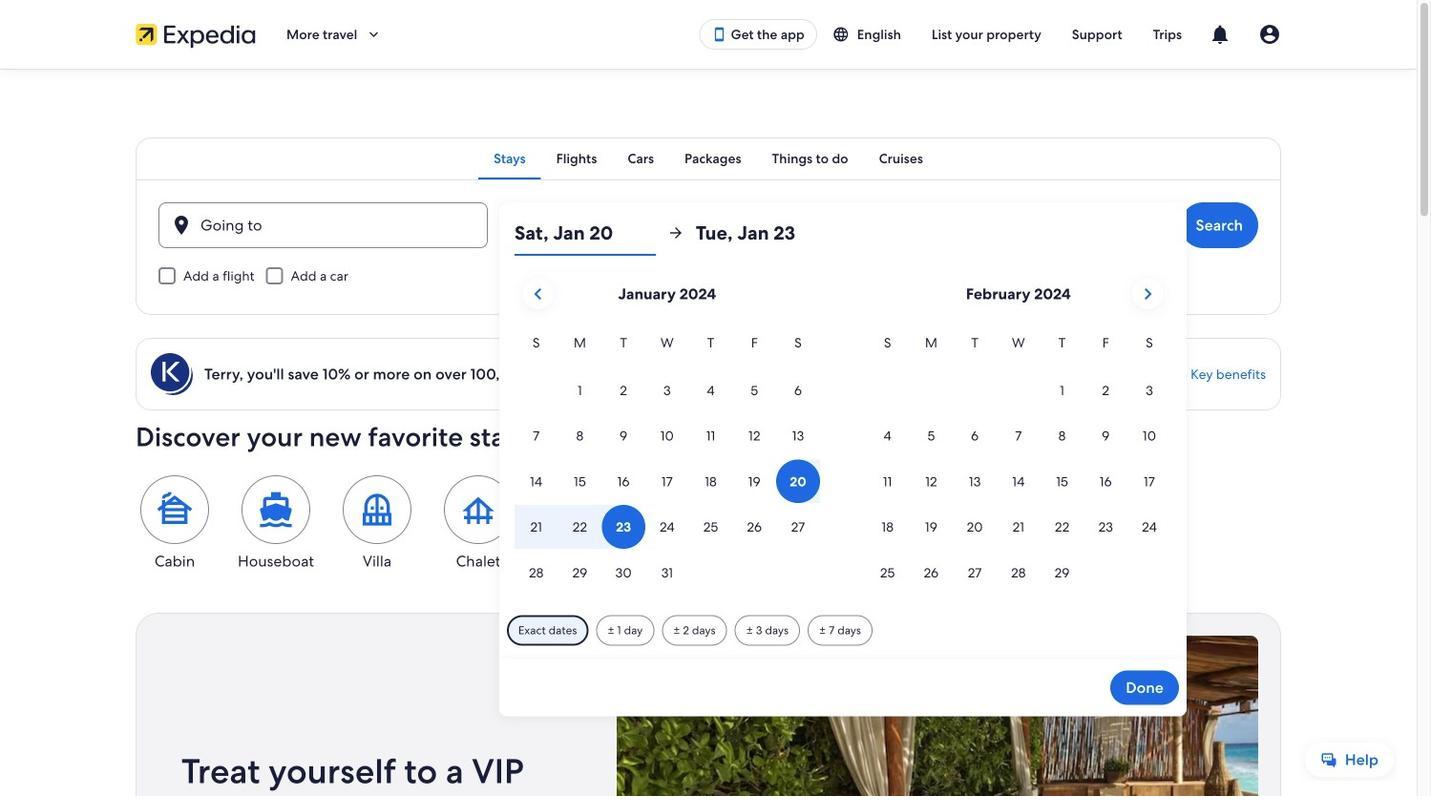 Task type: vqa. For each thing, say whether or not it's contained in the screenshot.
medium image
no



Task type: locate. For each thing, give the bounding box(es) containing it.
main content
[[0, 69, 1417, 797]]

one key blue tier image
[[151, 353, 193, 395]]

february 2024 element
[[866, 332, 1172, 597]]

previous month image
[[527, 283, 550, 306]]

tab list
[[136, 138, 1282, 180]]

january 2024 element
[[515, 332, 820, 597]]

application
[[515, 271, 1172, 597]]

directional image
[[667, 224, 685, 242]]



Task type: describe. For each thing, give the bounding box(es) containing it.
more travel image
[[365, 26, 382, 43]]

terry image
[[1259, 23, 1282, 46]]

communication center icon image
[[1209, 23, 1232, 46]]

expedia logo image
[[136, 21, 256, 48]]

small image
[[833, 26, 858, 43]]

download the app button image
[[712, 27, 727, 42]]

next month image
[[1137, 283, 1160, 306]]



